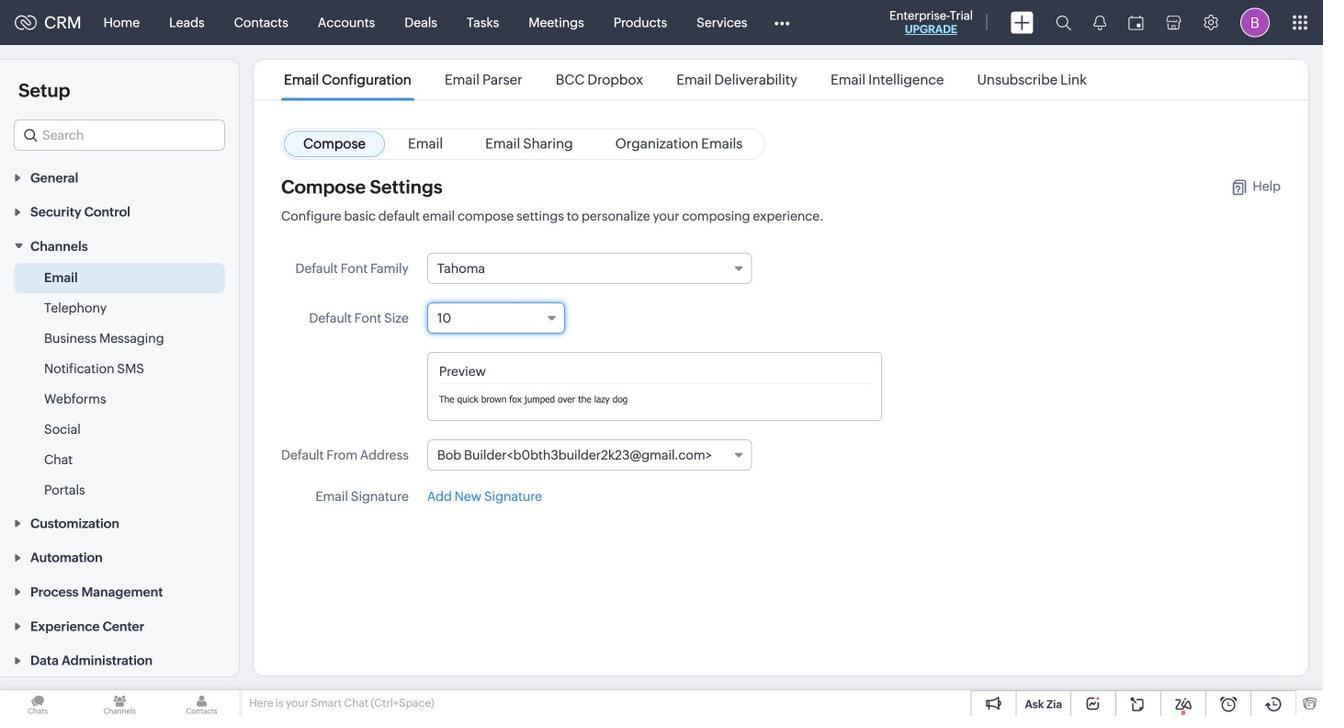 Task type: locate. For each thing, give the bounding box(es) containing it.
Search text field
[[15, 120, 224, 150]]

list
[[268, 60, 1104, 100]]

region
[[0, 263, 239, 506]]

create menu element
[[1000, 0, 1045, 45]]

None field
[[14, 120, 225, 151], [427, 253, 752, 284], [427, 302, 565, 334], [427, 439, 752, 471], [427, 253, 752, 284], [427, 302, 565, 334], [427, 439, 752, 471]]

contacts image
[[164, 690, 240, 716]]

channels image
[[82, 690, 158, 716]]

profile image
[[1241, 8, 1271, 37]]

profile element
[[1230, 0, 1282, 45]]

search image
[[1056, 15, 1072, 30]]



Task type: describe. For each thing, give the bounding box(es) containing it.
Other Modules field
[[763, 8, 802, 37]]

chats image
[[0, 690, 76, 716]]

calendar image
[[1129, 15, 1145, 30]]

none field search
[[14, 120, 225, 151]]

signals element
[[1083, 0, 1118, 45]]

create menu image
[[1011, 11, 1034, 34]]

search element
[[1045, 0, 1083, 45]]

logo image
[[15, 15, 37, 30]]

signals image
[[1094, 15, 1107, 30]]



Task type: vqa. For each thing, say whether or not it's contained in the screenshot.
button
no



